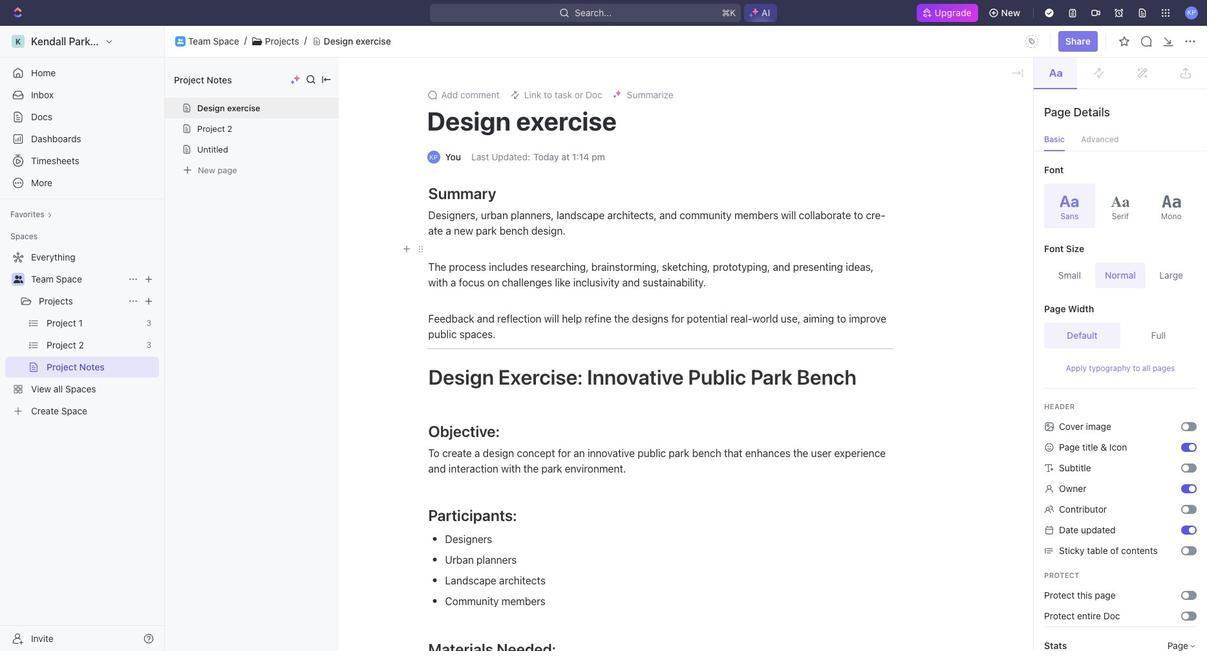 Task type: locate. For each thing, give the bounding box(es) containing it.
1 horizontal spatial project notes
[[174, 74, 232, 85]]

protect left this
[[1045, 590, 1075, 601]]

1 vertical spatial a
[[451, 277, 456, 288]]

sans
[[1061, 211, 1079, 221]]

0 horizontal spatial notes
[[79, 362, 105, 373]]

1 vertical spatial kp
[[429, 153, 438, 161]]

1 horizontal spatial project 2
[[197, 124, 232, 134]]

help
[[562, 313, 582, 325]]

a left the focus
[[451, 277, 456, 288]]

sidebar navigation
[[0, 26, 168, 651]]

0 horizontal spatial public
[[428, 329, 457, 340]]

planners
[[477, 554, 517, 566]]

0 vertical spatial notes
[[207, 74, 232, 85]]

project notes up "view all spaces" link
[[47, 362, 105, 373]]

project 1 link
[[47, 313, 141, 334]]

will inside designers, urban planners, landscape architects, and community members will collaborate to cre ate a new park bench design.
[[781, 210, 796, 221]]

0 vertical spatial will
[[781, 210, 796, 221]]

team space link for user group image
[[31, 269, 123, 290]]

new for new
[[1002, 7, 1021, 18]]

ideas,
[[846, 261, 874, 273]]

a up interaction
[[475, 448, 480, 459]]

0 horizontal spatial will
[[544, 313, 559, 325]]

page title & icon
[[1059, 442, 1128, 453]]

font
[[1045, 164, 1064, 175], [1045, 243, 1064, 254]]

font down basic
[[1045, 164, 1064, 175]]

summarize
[[627, 89, 674, 100]]

1 vertical spatial page
[[1045, 303, 1066, 314]]

urban planners
[[445, 554, 517, 566]]

team space inside tree
[[31, 274, 82, 285]]

protect for protect
[[1045, 571, 1080, 580]]

doc right or at the left of the page
[[586, 89, 603, 100]]

a inside designers, urban planners, landscape architects, and community members will collaborate to cre ate a new park bench design.
[[446, 225, 451, 237]]

font left size
[[1045, 243, 1064, 254]]

1 horizontal spatial all
[[1143, 363, 1151, 373]]

image
[[1086, 421, 1112, 432]]

real-
[[731, 313, 753, 325]]

park down concept
[[542, 463, 562, 475]]

team space right user group icon
[[188, 35, 239, 46]]

space down everything link
[[56, 274, 82, 285]]

1 horizontal spatial will
[[781, 210, 796, 221]]

design exercise
[[324, 35, 391, 46], [197, 103, 260, 113], [427, 105, 617, 136]]

project notes down user group icon
[[174, 74, 232, 85]]

0 vertical spatial projects
[[265, 35, 299, 46]]

kp inside dropdown button
[[1188, 9, 1196, 16]]

0 horizontal spatial kp
[[429, 153, 438, 161]]

prototyping,
[[713, 261, 770, 273]]

2 horizontal spatial the
[[794, 448, 809, 459]]

title
[[1083, 442, 1099, 453]]

of
[[1111, 545, 1119, 556]]

the down concept
[[524, 463, 539, 475]]

1 horizontal spatial team space
[[188, 35, 239, 46]]

0 vertical spatial team
[[188, 35, 211, 46]]

page down untitled
[[218, 165, 237, 175]]

0 vertical spatial 2
[[227, 124, 232, 134]]

0 vertical spatial members
[[735, 210, 779, 221]]

create
[[442, 448, 472, 459]]

3
[[146, 318, 151, 328], [146, 340, 151, 350]]

project down the project 1
[[47, 340, 76, 351]]

kendall parks's workspace
[[31, 36, 160, 47]]

0 horizontal spatial with
[[428, 277, 448, 288]]

project notes
[[174, 74, 232, 85], [47, 362, 105, 373]]

protect down sticky
[[1045, 571, 1080, 580]]

all right view
[[54, 384, 63, 395]]

to right link at left
[[544, 89, 552, 100]]

3 right project 1 link
[[146, 318, 151, 328]]

for right designs
[[672, 313, 684, 325]]

0 vertical spatial team space link
[[188, 35, 239, 47]]

to inside 'dropdown button'
[[544, 89, 552, 100]]

park left that
[[669, 448, 690, 459]]

new for new page
[[198, 165, 215, 175]]

reflection
[[497, 313, 542, 325]]

0 horizontal spatial spaces
[[10, 232, 38, 241]]

1 vertical spatial for
[[558, 448, 571, 459]]

invite
[[31, 633, 54, 644]]

space
[[213, 35, 239, 46], [56, 274, 82, 285], [61, 406, 87, 417]]

space right user group icon
[[213, 35, 239, 46]]

1 vertical spatial project notes
[[47, 362, 105, 373]]

advanced
[[1081, 135, 1119, 144]]

upgrade
[[935, 7, 972, 18]]

page up basic
[[1045, 105, 1071, 119]]

will inside feedback and reflection will help refine the designs for potential real-world use, aiming to improve public spaces.
[[544, 313, 559, 325]]

1 vertical spatial new
[[198, 165, 215, 175]]

1 vertical spatial park
[[669, 448, 690, 459]]

0 horizontal spatial projects link
[[39, 291, 123, 312]]

0 vertical spatial page
[[218, 165, 237, 175]]

park down urban
[[476, 225, 497, 237]]

more
[[31, 177, 52, 188]]

projects link
[[265, 35, 299, 47], [39, 291, 123, 312]]

1 horizontal spatial 2
[[227, 124, 232, 134]]

new inside button
[[1002, 7, 1021, 18]]

the inside feedback and reflection will help refine the designs for potential real-world use, aiming to improve public spaces.
[[614, 313, 630, 325]]

page for page title & icon
[[1059, 442, 1080, 453]]

project 1
[[47, 318, 83, 329]]

page down cover
[[1059, 442, 1080, 453]]

2 down 1
[[79, 340, 84, 351]]

2 vertical spatial page
[[1059, 442, 1080, 453]]

1 vertical spatial space
[[56, 274, 82, 285]]

0 vertical spatial the
[[614, 313, 630, 325]]

2 up untitled
[[227, 124, 232, 134]]

for inside to create a design concept for an innovative public park bench that enhances the user experience and interaction with the park environment.
[[558, 448, 571, 459]]

0 vertical spatial doc
[[586, 89, 603, 100]]

width
[[1069, 303, 1095, 314]]

1 horizontal spatial for
[[672, 313, 684, 325]]

1 horizontal spatial with
[[501, 463, 521, 475]]

1 vertical spatial project 2
[[47, 340, 84, 351]]

dashboards link
[[5, 129, 159, 149]]

1 vertical spatial bench
[[692, 448, 722, 459]]

spaces inside tree
[[65, 384, 96, 395]]

public inside feedback and reflection will help refine the designs for potential real-world use, aiming to improve public spaces.
[[428, 329, 457, 340]]

a left 'new'
[[446, 225, 451, 237]]

1 vertical spatial the
[[794, 448, 809, 459]]

exercise:
[[499, 365, 583, 389]]

1 horizontal spatial team
[[188, 35, 211, 46]]

2 horizontal spatial park
[[669, 448, 690, 459]]

1 vertical spatial team space link
[[31, 269, 123, 290]]

user group image
[[177, 39, 184, 44]]

0 vertical spatial for
[[672, 313, 684, 325]]

team space link for user group icon
[[188, 35, 239, 47]]

docs link
[[5, 107, 159, 127]]

members right community
[[735, 210, 779, 221]]

1 vertical spatial page
[[1095, 590, 1116, 601]]

and inside designers, urban planners, landscape architects, and community members will collaborate to cre ate a new park bench design.
[[660, 210, 677, 221]]

spaces up create space link
[[65, 384, 96, 395]]

will
[[781, 210, 796, 221], [544, 313, 559, 325]]

1 3 from the top
[[146, 318, 151, 328]]

landscape architects
[[445, 575, 546, 587]]

project 2 up untitled
[[197, 124, 232, 134]]

1 vertical spatial team
[[31, 274, 54, 285]]

project 2 down the project 1
[[47, 340, 84, 351]]

and up spaces.
[[477, 313, 495, 325]]

0 horizontal spatial all
[[54, 384, 63, 395]]

spaces down favorites
[[10, 232, 38, 241]]

1 vertical spatial public
[[638, 448, 666, 459]]

page left width
[[1045, 303, 1066, 314]]

0 vertical spatial with
[[428, 277, 448, 288]]

design
[[324, 35, 353, 46], [197, 103, 225, 113], [427, 105, 511, 136], [428, 365, 494, 389]]

project 2 link
[[47, 335, 141, 356]]

a
[[446, 225, 451, 237], [451, 277, 456, 288], [475, 448, 480, 459]]

protect for protect this page
[[1045, 590, 1075, 601]]

1 horizontal spatial projects
[[265, 35, 299, 46]]

1 vertical spatial doc
[[1104, 611, 1121, 622]]

project 2 inside tree
[[47, 340, 84, 351]]

1 horizontal spatial the
[[614, 313, 630, 325]]

experience
[[835, 448, 886, 459]]

0 vertical spatial park
[[476, 225, 497, 237]]

doc right entire
[[1104, 611, 1121, 622]]

0 horizontal spatial projects
[[39, 296, 73, 307]]

apply
[[1066, 363, 1087, 373]]

challenges
[[502, 277, 552, 288]]

doc inside 'dropdown button'
[[586, 89, 603, 100]]

0 horizontal spatial project notes
[[47, 362, 105, 373]]

exercise
[[356, 35, 391, 46], [227, 103, 260, 113], [516, 105, 617, 136]]

design.
[[532, 225, 566, 237]]

serif
[[1112, 211, 1129, 221]]

0 vertical spatial kp
[[1188, 9, 1196, 16]]

projects
[[265, 35, 299, 46], [39, 296, 73, 307]]

projects inside tree
[[39, 296, 73, 307]]

a inside the process includes researching, brainstorming, sketching, prototyping, and presenting ideas, with a focus on challenges like inclusivity and sustainability.
[[451, 277, 456, 288]]

0 vertical spatial space
[[213, 35, 239, 46]]

untitled
[[197, 144, 228, 155]]

bench
[[500, 225, 529, 237], [692, 448, 722, 459]]

0 horizontal spatial project 2
[[47, 340, 84, 351]]

workspace
[[107, 36, 160, 47]]

1 vertical spatial protect
[[1045, 590, 1075, 601]]

and right architects,
[[660, 210, 677, 221]]

team space for user group image
[[31, 274, 82, 285]]

space down "view all spaces" link
[[61, 406, 87, 417]]

kendall parks's workspace, , element
[[12, 35, 25, 48]]

0 vertical spatial a
[[446, 225, 451, 237]]

1 vertical spatial font
[[1045, 243, 1064, 254]]

with down design at the bottom
[[501, 463, 521, 475]]

0 horizontal spatial team space
[[31, 274, 82, 285]]

team space link
[[188, 35, 239, 47], [31, 269, 123, 290]]

normal
[[1105, 270, 1136, 281]]

team space link down everything link
[[31, 269, 123, 290]]

1 vertical spatial will
[[544, 313, 559, 325]]

project up untitled
[[197, 124, 225, 134]]

to left cre
[[854, 210, 864, 221]]

new page
[[198, 165, 237, 175]]

new right upgrade
[[1002, 7, 1021, 18]]

page right this
[[1095, 590, 1116, 601]]

the right refine at the top
[[614, 313, 630, 325]]

1 horizontal spatial kp
[[1188, 9, 1196, 16]]

1 horizontal spatial team space link
[[188, 35, 239, 47]]

designers
[[445, 534, 492, 545]]

comment
[[461, 89, 500, 100]]

last
[[472, 151, 489, 162]]

2 vertical spatial space
[[61, 406, 87, 417]]

the left user
[[794, 448, 809, 459]]

will left the collaborate
[[781, 210, 796, 221]]

1:14
[[572, 151, 589, 162]]

public right innovative
[[638, 448, 666, 459]]

protect this page
[[1045, 590, 1116, 601]]

team right user group icon
[[188, 35, 211, 46]]

to right aiming
[[837, 313, 847, 325]]

tree
[[5, 247, 159, 422]]

1 font from the top
[[1045, 164, 1064, 175]]

team space link inside tree
[[31, 269, 123, 290]]

team space link right user group icon
[[188, 35, 239, 47]]

3 protect from the top
[[1045, 611, 1075, 622]]

public down feedback
[[428, 329, 457, 340]]

urban
[[481, 210, 508, 221]]

timesheets link
[[5, 151, 159, 171]]

0 horizontal spatial new
[[198, 165, 215, 175]]

protect down protect this page
[[1045, 611, 1075, 622]]

all left pages
[[1143, 363, 1151, 373]]

page for page width
[[1045, 303, 1066, 314]]

1
[[79, 318, 83, 329]]

inclusivity
[[573, 277, 620, 288]]

0 vertical spatial spaces
[[10, 232, 38, 241]]

team inside sidebar navigation
[[31, 274, 54, 285]]

0 vertical spatial projects link
[[265, 35, 299, 47]]

0 horizontal spatial doc
[[586, 89, 603, 100]]

1 vertical spatial all
[[54, 384, 63, 395]]

user group image
[[13, 276, 23, 283]]

all
[[1143, 363, 1151, 373], [54, 384, 63, 395]]

and
[[660, 210, 677, 221], [773, 261, 791, 273], [623, 277, 640, 288], [477, 313, 495, 325], [428, 463, 446, 475]]

public
[[688, 365, 747, 389]]

1 vertical spatial 3
[[146, 340, 151, 350]]

1 horizontal spatial public
[[638, 448, 666, 459]]

0 vertical spatial team space
[[188, 35, 239, 46]]

1 horizontal spatial new
[[1002, 7, 1021, 18]]

bench inside to create a design concept for an innovative public park bench that enhances the user experience and interaction with the park environment.
[[692, 448, 722, 459]]

0 vertical spatial public
[[428, 329, 457, 340]]

0 vertical spatial new
[[1002, 7, 1021, 18]]

0 horizontal spatial design exercise
[[197, 103, 260, 113]]

font size
[[1045, 243, 1085, 254]]

2 protect from the top
[[1045, 590, 1075, 601]]

1 vertical spatial spaces
[[65, 384, 96, 395]]

0 horizontal spatial park
[[476, 225, 497, 237]]

protect for protect entire doc
[[1045, 611, 1075, 622]]

planners,
[[511, 210, 554, 221]]

project inside "link"
[[47, 362, 77, 373]]

date updated
[[1059, 525, 1116, 536]]

the
[[428, 261, 446, 273]]

with down the
[[428, 277, 448, 288]]

2 vertical spatial the
[[524, 463, 539, 475]]

2 vertical spatial a
[[475, 448, 480, 459]]

1 horizontal spatial spaces
[[65, 384, 96, 395]]

project notes inside "link"
[[47, 362, 105, 373]]

kp button
[[1182, 3, 1202, 23]]

3 up project notes "link"
[[146, 340, 151, 350]]

new down untitled
[[198, 165, 215, 175]]

project for project notes "link"
[[47, 362, 77, 373]]

1 vertical spatial projects
[[39, 296, 73, 307]]

focus
[[459, 277, 485, 288]]

home
[[31, 67, 56, 78]]

and down to
[[428, 463, 446, 475]]

0 vertical spatial font
[[1045, 164, 1064, 175]]

2 vertical spatial protect
[[1045, 611, 1075, 622]]

typography
[[1089, 363, 1131, 373]]

2 3 from the top
[[146, 340, 151, 350]]

0 horizontal spatial team
[[31, 274, 54, 285]]

for left "an"
[[558, 448, 571, 459]]

project for project 2 link
[[47, 340, 76, 351]]

tree containing everything
[[5, 247, 159, 422]]

basic
[[1045, 135, 1065, 144]]

contents
[[1122, 545, 1158, 556]]

new
[[1002, 7, 1021, 18], [198, 165, 215, 175]]

1 vertical spatial team space
[[31, 274, 82, 285]]

team for user group icon
[[188, 35, 211, 46]]

innovative
[[588, 448, 635, 459]]

0 horizontal spatial bench
[[500, 225, 529, 237]]

1 horizontal spatial members
[[735, 210, 779, 221]]

for inside feedback and reflection will help refine the designs for potential real-world use, aiming to improve public spaces.
[[672, 313, 684, 325]]

tree inside sidebar navigation
[[5, 247, 159, 422]]

sticky table of contents
[[1059, 545, 1158, 556]]

project left 1
[[47, 318, 76, 329]]

members down architects on the bottom left of page
[[502, 596, 546, 607]]

bench left that
[[692, 448, 722, 459]]

1 vertical spatial 2
[[79, 340, 84, 351]]

1 protect from the top
[[1045, 571, 1080, 580]]

2 font from the top
[[1045, 243, 1064, 254]]

0 horizontal spatial page
[[218, 165, 237, 175]]

members inside designers, urban planners, landscape architects, and community members will collaborate to cre ate a new park bench design.
[[735, 210, 779, 221]]

to right typography
[[1133, 363, 1141, 373]]

team right user group image
[[31, 274, 54, 285]]

1 horizontal spatial bench
[[692, 448, 722, 459]]

will left help
[[544, 313, 559, 325]]

park
[[751, 365, 793, 389]]

team space down everything
[[31, 274, 82, 285]]

public inside to create a design concept for an innovative public park bench that enhances the user experience and interaction with the park environment.
[[638, 448, 666, 459]]

0 horizontal spatial members
[[502, 596, 546, 607]]

0 horizontal spatial team space link
[[31, 269, 123, 290]]

new button
[[984, 3, 1028, 23]]

to
[[428, 448, 440, 459]]

urban
[[445, 554, 474, 566]]

page width
[[1045, 303, 1095, 314]]

bench down planners, at the left of page
[[500, 225, 529, 237]]

project up view all spaces on the left of the page
[[47, 362, 77, 373]]

and inside feedback and reflection will help refine the designs for potential real-world use, aiming to improve public spaces.
[[477, 313, 495, 325]]

to create a design concept for an innovative public park bench that enhances the user experience and interaction with the park environment.
[[428, 448, 889, 475]]



Task type: vqa. For each thing, say whether or not it's contained in the screenshot.
the middle a
yes



Task type: describe. For each thing, give the bounding box(es) containing it.
notes inside project notes "link"
[[79, 362, 105, 373]]

dropdown menu image
[[1022, 31, 1042, 52]]

link to task or doc
[[524, 89, 603, 100]]

pm
[[592, 151, 605, 162]]

create space link
[[5, 401, 157, 422]]

community
[[445, 596, 499, 607]]

feedback
[[428, 313, 474, 325]]

bench inside designers, urban planners, landscape architects, and community members will collaborate to cre ate a new park bench design.
[[500, 225, 529, 237]]

protect entire doc
[[1045, 611, 1121, 622]]

design
[[483, 448, 514, 459]]

like
[[555, 277, 571, 288]]

concept
[[517, 448, 555, 459]]

link to task or doc button
[[505, 86, 608, 104]]

docs
[[31, 111, 52, 122]]

dashboards
[[31, 133, 81, 144]]

sustainability.
[[643, 277, 706, 288]]

0 vertical spatial all
[[1143, 363, 1151, 373]]

full
[[1152, 330, 1166, 341]]

sticky
[[1059, 545, 1085, 556]]

2 horizontal spatial exercise
[[516, 105, 617, 136]]

objective:
[[428, 422, 500, 440]]

brainstorming,
[[592, 261, 660, 273]]

summary
[[428, 184, 496, 202]]

interaction
[[449, 463, 499, 475]]

1 horizontal spatial design exercise
[[324, 35, 391, 46]]

aiming
[[803, 313, 834, 325]]

0 vertical spatial project notes
[[174, 74, 232, 85]]

cre
[[866, 210, 886, 221]]

subtitle
[[1059, 462, 1092, 473]]

includes
[[489, 261, 528, 273]]

link
[[524, 89, 542, 100]]

more button
[[5, 173, 159, 193]]

participants:
[[428, 506, 517, 525]]

1 horizontal spatial projects link
[[265, 35, 299, 47]]

refine
[[585, 313, 612, 325]]

and left presenting
[[773, 261, 791, 273]]

contributor
[[1059, 504, 1107, 515]]

&
[[1101, 442, 1107, 453]]

bench
[[797, 365, 857, 389]]

project down user group icon
[[174, 74, 204, 85]]

with inside to create a design concept for an innovative public park bench that enhances the user experience and interaction with the park environment.
[[501, 463, 521, 475]]

landscape
[[445, 575, 497, 587]]

⌘k
[[722, 7, 736, 18]]

sketching,
[[662, 261, 710, 273]]

small
[[1059, 270, 1081, 281]]

designs
[[632, 313, 669, 325]]

apply typography to all pages
[[1066, 363, 1175, 373]]

today
[[534, 151, 559, 162]]

task
[[555, 89, 572, 100]]

project for project 1 link
[[47, 318, 76, 329]]

feedback and reflection will help refine the designs for potential real-world use, aiming to improve public spaces.
[[428, 313, 889, 340]]

0 vertical spatial project 2
[[197, 124, 232, 134]]

presenting
[[793, 261, 843, 273]]

park inside designers, urban planners, landscape architects, and community members will collaborate to cre ate a new park bench design.
[[476, 225, 497, 237]]

1 horizontal spatial notes
[[207, 74, 232, 85]]

default
[[1067, 330, 1098, 341]]

1 vertical spatial members
[[502, 596, 546, 607]]

and inside to create a design concept for an innovative public park bench that enhances the user experience and interaction with the park environment.
[[428, 463, 446, 475]]

0 horizontal spatial exercise
[[227, 103, 260, 113]]

font for font
[[1045, 164, 1064, 175]]

on
[[488, 277, 499, 288]]

3 for 1
[[146, 318, 151, 328]]

world
[[753, 313, 778, 325]]

all inside "view all spaces" link
[[54, 384, 63, 395]]

team space for user group icon
[[188, 35, 239, 46]]

designers, urban planners, landscape architects, and community members will collaborate to cre ate a new park bench design.
[[428, 210, 886, 237]]

k
[[15, 37, 21, 46]]

researching,
[[531, 261, 589, 273]]

process
[[449, 261, 486, 273]]

everything link
[[5, 247, 157, 268]]

favorites button
[[5, 207, 57, 222]]

1 horizontal spatial exercise
[[356, 35, 391, 46]]

with inside the process includes researching, brainstorming, sketching, prototyping, and presenting ideas, with a focus on challenges like inclusivity and sustainability.
[[428, 277, 448, 288]]

pages
[[1153, 363, 1175, 373]]

user
[[811, 448, 832, 459]]

to inside designers, urban planners, landscape architects, and community members will collaborate to cre ate a new park bench design.
[[854, 210, 864, 221]]

header
[[1045, 402, 1075, 411]]

1 vertical spatial projects link
[[39, 291, 123, 312]]

2 inside tree
[[79, 340, 84, 351]]

you
[[445, 151, 461, 162]]

3 for 2
[[146, 340, 151, 350]]

ate
[[428, 210, 886, 237]]

mono
[[1161, 211, 1182, 221]]

improve
[[849, 313, 887, 325]]

1 horizontal spatial page
[[1095, 590, 1116, 601]]

innovative
[[587, 365, 684, 389]]

space for user group icon
[[213, 35, 239, 46]]

create space
[[31, 406, 87, 417]]

everything
[[31, 252, 75, 263]]

create
[[31, 406, 59, 417]]

share
[[1066, 36, 1091, 47]]

view all spaces
[[31, 384, 96, 395]]

1 horizontal spatial park
[[542, 463, 562, 475]]

ai button
[[744, 4, 778, 22]]

and down "brainstorming,"
[[623, 277, 640, 288]]

updated:
[[492, 151, 530, 162]]

team for user group image
[[31, 274, 54, 285]]

space for user group image
[[56, 274, 82, 285]]

last updated: today at 1:14 pm
[[472, 151, 605, 162]]

2 horizontal spatial design exercise
[[427, 105, 617, 136]]

project notes link
[[47, 357, 157, 378]]

inbox
[[31, 89, 54, 100]]

architects
[[499, 575, 546, 587]]

collaborate
[[799, 210, 851, 221]]

a inside to create a design concept for an innovative public park bench that enhances the user experience and interaction with the park environment.
[[475, 448, 480, 459]]

to inside feedback and reflection will help refine the designs for potential real-world use, aiming to improve public spaces.
[[837, 313, 847, 325]]

font for font size
[[1045, 243, 1064, 254]]

page for page details
[[1045, 105, 1071, 119]]

or
[[575, 89, 583, 100]]

owner
[[1059, 483, 1087, 494]]

potential
[[687, 313, 728, 325]]



